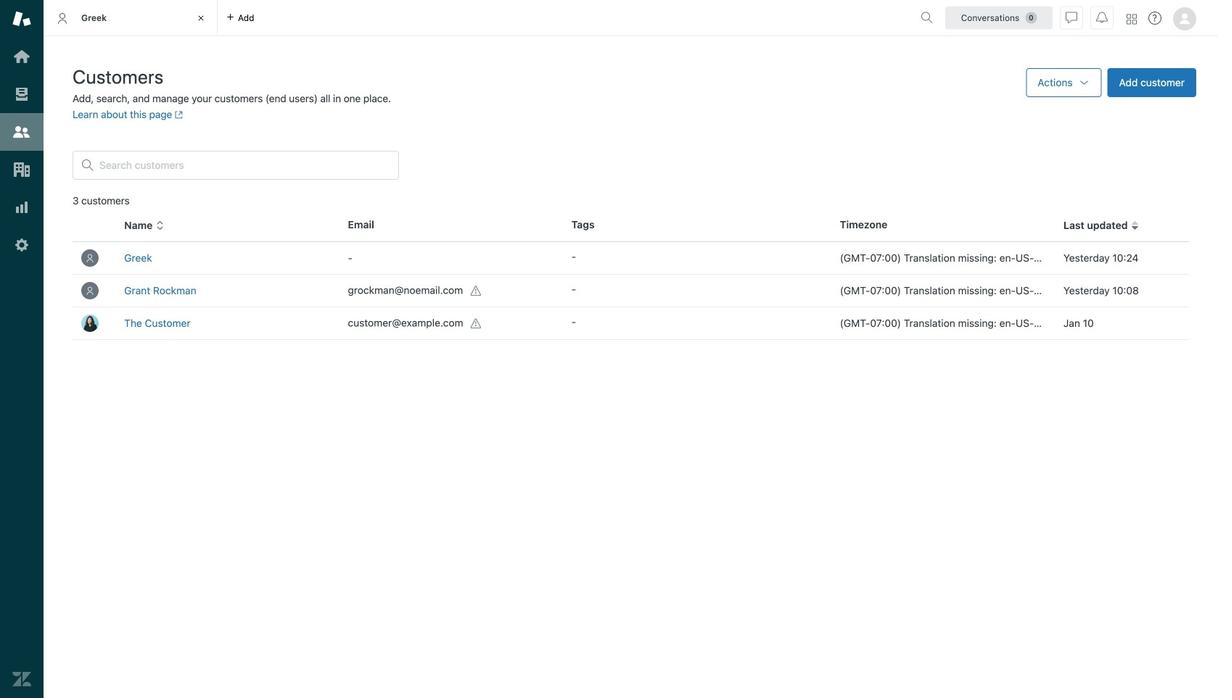 Task type: describe. For each thing, give the bounding box(es) containing it.
notifications image
[[1097, 12, 1108, 24]]

close image
[[194, 11, 208, 25]]

button displays agent's chat status as invisible. image
[[1066, 12, 1078, 24]]

reporting image
[[12, 198, 31, 217]]

2 unverified email image from the top
[[471, 318, 482, 330]]

get help image
[[1149, 12, 1162, 25]]

Search customers field
[[99, 159, 390, 172]]

zendesk image
[[12, 671, 31, 689]]

organizations image
[[12, 160, 31, 179]]

1 unverified email image from the top
[[470, 286, 482, 297]]

customers image
[[12, 123, 31, 142]]



Task type: vqa. For each thing, say whether or not it's contained in the screenshot.
Organizations icon
yes



Task type: locate. For each thing, give the bounding box(es) containing it.
main element
[[0, 0, 44, 699]]

admin image
[[12, 236, 31, 255]]

(opens in a new tab) image
[[172, 111, 183, 119]]

0 vertical spatial unverified email image
[[470, 286, 482, 297]]

1 vertical spatial unverified email image
[[471, 318, 482, 330]]

zendesk support image
[[12, 9, 31, 28]]

tabs tab list
[[44, 0, 915, 36]]

views image
[[12, 85, 31, 104]]

get started image
[[12, 47, 31, 66]]

unverified email image
[[470, 286, 482, 297], [471, 318, 482, 330]]

tab
[[44, 0, 218, 36]]

zendesk products image
[[1127, 14, 1137, 24]]



